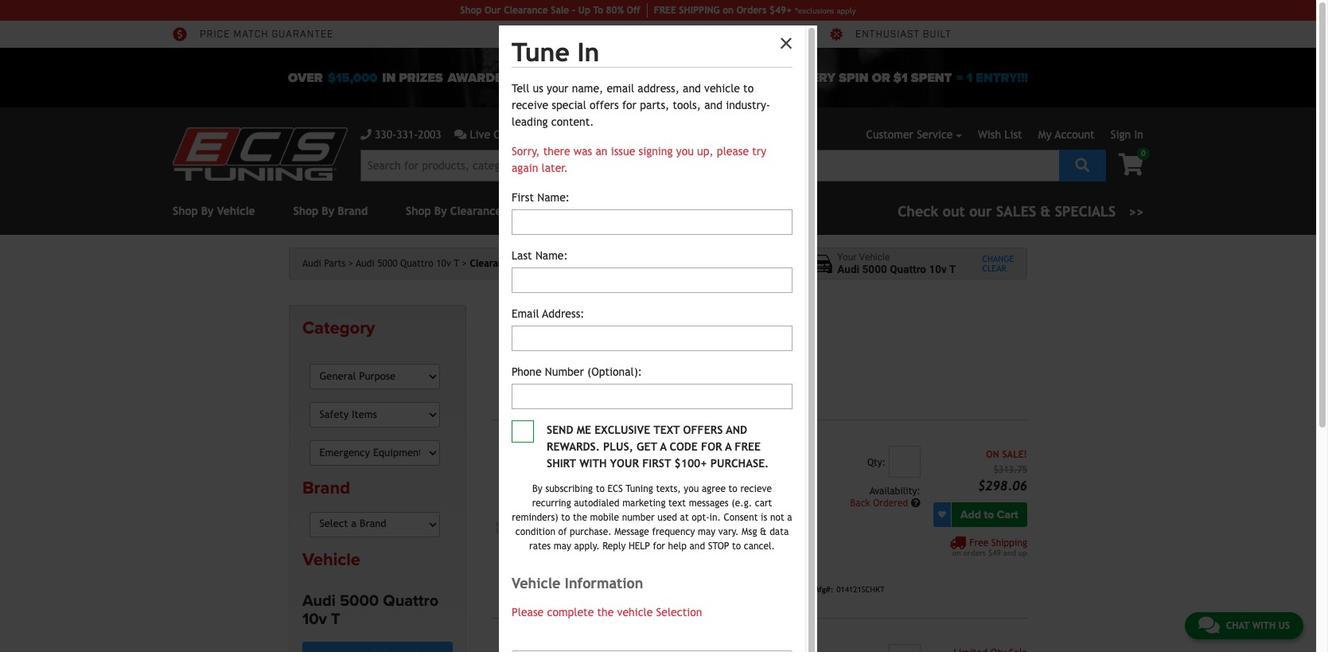 Task type: vqa. For each thing, say whether or not it's contained in the screenshot.
the for inside the Send me exclusive text offers and rewards. Plus, get a code for a free shirt with your first $100+ purchase.
yes



Task type: locate. For each thing, give the bounding box(es) containing it.
0 horizontal spatial offers
[[590, 99, 619, 111]]

your inside send me exclusive text offers and rewards. plus, get a code for a free shirt with your first $100+ purchase.
[[610, 457, 639, 470]]

1 vertical spatial text
[[669, 498, 686, 509]]

&
[[1041, 203, 1051, 220], [698, 445, 707, 460], [760, 526, 767, 537]]

1 horizontal spatial vehicle
[[512, 575, 561, 592]]

offers down "email" on the top
[[590, 99, 619, 111]]

10v inside "your vehicle audi 5000 quattro 10v t"
[[930, 263, 947, 276]]

lifetime
[[528, 29, 575, 41]]

1 horizontal spatial shop
[[406, 205, 431, 217]]

to inside tell us your name, email address, and vehicle to receive special offers for parts, tools, and industry- leading content.
[[744, 82, 754, 95]]

and up free
[[726, 424, 748, 436]]

a inside by subscribing to ecs tuning texts, you agree to recieve recurring autodialed marketing text messages (e.g. cart reminders) to the mobile number used at opt-in. consent is not a condition of purchase. message frequency may vary. msg & data rates may apply. reply help for help and stop to cancel.
[[788, 512, 793, 523]]

you left up,
[[677, 145, 694, 158]]

1 vertical spatial vehicle
[[618, 606, 653, 619]]

a left free
[[726, 440, 732, 453]]

you inside by subscribing to ecs tuning texts, you agree to recieve recurring autodialed marketing text messages (e.g. cart reminders) to the mobile number used at opt-in. consent is not a condition of purchase. message frequency may vary. msg & data rates may apply. reply help for help and stop to cancel.
[[684, 483, 699, 494]]

to inside button
[[985, 508, 995, 521]]

2 horizontal spatial shop
[[460, 5, 482, 16]]

up,
[[698, 145, 714, 158]]

an
[[596, 145, 608, 158]]

330-331-2003
[[375, 128, 442, 141]]

chat right live
[[494, 128, 517, 141]]

to up industry-
[[744, 82, 754, 95]]

0 horizontal spatial may
[[554, 541, 572, 552]]

audi 5000 quattro 10v t clearance
[[616, 312, 766, 364]]

first
[[643, 457, 672, 470]]

for up assistance
[[702, 440, 723, 453]]

1 horizontal spatial offers
[[684, 424, 723, 436]]

1 horizontal spatial &
[[760, 526, 767, 537]]

0 vertical spatial with
[[580, 457, 607, 470]]

brand:
[[626, 586, 650, 594]]

wish list link
[[979, 128, 1023, 141]]

0 vertical spatial chat
[[494, 128, 517, 141]]

1 vertical spatial name:
[[536, 249, 568, 262]]

1 vertical spatial in
[[1135, 128, 1144, 141]]

and up tools,
[[683, 82, 701, 95]]

tell
[[512, 82, 530, 95]]

2 horizontal spatial &
[[1041, 203, 1051, 220]]

None number field
[[889, 446, 921, 478], [889, 644, 921, 652], [889, 446, 921, 478], [889, 644, 921, 652]]

quattro inside "audi 5000 quattro 10v t clearance"
[[685, 312, 731, 330]]

in up name,
[[578, 37, 600, 67]]

1 horizontal spatial the
[[598, 606, 614, 619]]

send me exclusive text offers and rewards. plus, get a code for a free shirt with your first $100+ purchase.
[[547, 424, 769, 470]]

help
[[669, 541, 687, 552]]

& inside sales & specials link
[[1041, 203, 1051, 220]]

condition
[[516, 526, 556, 537]]

in.
[[710, 512, 721, 523]]

by up audi parts link
[[322, 205, 335, 217]]

ecs tuning 'spin to win' contest logo image
[[564, 54, 753, 94]]

5000 inside "audi 5000 quattro 10v t clearance"
[[648, 312, 682, 330]]

1 vertical spatial audi 5000 quattro 10v t
[[303, 592, 439, 629]]

your right the us
[[547, 82, 569, 95]]

0 horizontal spatial with
[[580, 457, 607, 470]]

0 horizontal spatial purchase.
[[570, 526, 612, 537]]

email address:
[[512, 307, 585, 320]]

industry-
[[726, 99, 771, 111]]

name: for first name:
[[538, 191, 570, 204]]

a right not
[[788, 512, 793, 523]]

chat left us
[[1227, 620, 1250, 631]]

to up of
[[562, 512, 570, 523]]

2 vertical spatial vehicle
[[512, 575, 561, 592]]

by up audi 5000 quattro 10v t link
[[435, 205, 447, 217]]

may down opt-
[[698, 526, 716, 537]]

audi 5000 quattro 10v t
[[356, 258, 459, 269], [303, 592, 439, 629]]

clear link
[[983, 264, 1015, 273]]

message
[[615, 526, 650, 537]]

to right add
[[985, 508, 995, 521]]

sale!
[[1003, 449, 1028, 460]]

None text field
[[512, 209, 793, 235]]

None telephone field
[[512, 384, 793, 409]]

my account link
[[1039, 128, 1095, 141]]

address:
[[543, 307, 585, 320]]

apply
[[837, 6, 857, 15]]

& inside volkswagen & audi emergency roadside assistance kit
[[698, 445, 707, 460]]

& for audi
[[698, 445, 707, 460]]

name: down later.
[[538, 191, 570, 204]]

0 vertical spatial the
[[573, 512, 588, 523]]

5000 inside "your vehicle audi 5000 quattro 10v t"
[[863, 263, 888, 276]]

1 vertical spatial chat
[[1227, 620, 1250, 631]]

1 vertical spatial may
[[554, 541, 572, 552]]

*exclusions
[[796, 6, 835, 15]]

qty:
[[868, 457, 886, 468]]

0 horizontal spatial by
[[322, 205, 335, 217]]

1 horizontal spatial in
[[1135, 128, 1144, 141]]

0 vertical spatial vehicle
[[860, 251, 890, 262]]

0 vertical spatial you
[[677, 145, 694, 158]]

your
[[547, 82, 569, 95], [610, 457, 639, 470]]

offers
[[590, 99, 619, 111], [684, 424, 723, 436]]

1 horizontal spatial vehicle
[[705, 82, 740, 95]]

parts,
[[640, 99, 670, 111]]

2 horizontal spatial by
[[533, 483, 543, 494]]

shop left our
[[460, 5, 482, 16]]

and inside send me exclusive text offers and rewards. plus, get a code for a free shirt with your first $100+ purchase.
[[726, 424, 748, 436]]

first name:
[[512, 191, 570, 204]]

offers up code
[[684, 424, 723, 436]]

1 vertical spatial with
[[1253, 620, 1276, 631]]

name: right last
[[536, 249, 568, 262]]

0 vertical spatial &
[[1041, 203, 1051, 220]]

for
[[623, 99, 637, 111], [702, 440, 723, 453], [682, 489, 696, 501], [653, 541, 666, 552]]

text inside by subscribing to ecs tuning texts, you agree to recieve recurring autodialed marketing text messages (e.g. cart reminders) to the mobile number used at opt-in. consent is not a condition of purchase. message frequency may vary. msg & data rates may apply. reply help for help and stop to cancel.
[[669, 498, 686, 509]]

on sale! $313.75 $298.06
[[978, 449, 1028, 493]]

please
[[717, 145, 749, 158]]

may down of
[[554, 541, 572, 552]]

my account
[[1039, 128, 1095, 141]]

your down 'plus,'
[[610, 457, 639, 470]]

None email field
[[512, 326, 793, 351]]

agree
[[702, 483, 726, 494]]

to up (e.g.
[[729, 483, 738, 494]]

email
[[607, 82, 635, 95]]

you left road
[[684, 483, 699, 494]]

content.
[[552, 115, 594, 128]]

to up autodialed
[[596, 483, 605, 494]]

by up recurring
[[533, 483, 543, 494]]

1 horizontal spatial your
[[610, 457, 639, 470]]

0 vertical spatial name:
[[538, 191, 570, 204]]

with
[[580, 457, 607, 470], [1253, 620, 1276, 631]]

clear
[[983, 264, 1007, 273]]

perfect kit for road trips or even commutes to work.
[[626, 489, 789, 518]]

vehicle down brand:
[[618, 606, 653, 619]]

your inside tell us your name, email address, and vehicle to receive special offers for parts, tools, and industry- leading content.
[[547, 82, 569, 95]]

in right sign
[[1135, 128, 1144, 141]]

Send me exclusive text offers and rewards. Plus, get a code for a free shirt with your first $100+ purchase. checkbox
[[512, 420, 534, 443]]

shop up audi 5000 quattro 10v t link
[[406, 205, 431, 217]]

search image
[[1076, 157, 1090, 172]]

cart
[[998, 508, 1019, 521]]

cancel.
[[744, 541, 776, 552]]

name: for last name:
[[536, 249, 568, 262]]

1 vertical spatial your
[[610, 457, 639, 470]]

the down autodialed
[[573, 512, 588, 523]]

text up at
[[669, 498, 686, 509]]

comments image
[[454, 129, 467, 140]]

1 vertical spatial vehicle
[[303, 549, 361, 570]]

add to cart
[[961, 508, 1019, 521]]

to
[[594, 5, 604, 16]]

with inside send me exclusive text offers and rewards. plus, get a code for a free shirt with your first $100+ purchase.
[[580, 457, 607, 470]]

in inside tune in document
[[578, 37, 600, 67]]

shop for shop by brand
[[293, 205, 319, 217]]

audi 5000 quattro 10v t link
[[356, 258, 467, 269]]

vehicle up industry-
[[705, 82, 740, 95]]

& inside by subscribing to ecs tuning texts, you agree to recieve recurring autodialed marketing text messages (e.g. cart reminders) to the mobile number used at opt-in. consent is not a condition of purchase. message frequency may vary. msg & data rates may apply. reply help for help and stop to cancel.
[[760, 526, 767, 537]]

audi parts
[[303, 258, 346, 269]]

0 vertical spatial offers
[[590, 99, 619, 111]]

for down "email" on the top
[[623, 99, 637, 111]]

opt-
[[692, 512, 710, 523]]

1 horizontal spatial purchase.
[[711, 457, 769, 470]]

1 vertical spatial purchase.
[[570, 526, 612, 537]]

receive
[[512, 99, 549, 111]]

text
[[654, 424, 680, 436], [669, 498, 686, 509]]

0 horizontal spatial the
[[573, 512, 588, 523]]

audi
[[303, 258, 321, 269], [356, 258, 375, 269], [838, 263, 860, 276], [616, 312, 644, 330], [711, 445, 737, 460], [303, 592, 336, 611]]

none email field inside tune in document
[[512, 326, 793, 351]]

0 horizontal spatial your
[[547, 82, 569, 95]]

vehicle inside tune in document
[[512, 575, 561, 592]]

for inside send me exclusive text offers and rewards. plus, get a code for a free shirt with your first $100+ purchase.
[[702, 440, 723, 453]]

price match guarantee link
[[173, 27, 334, 41]]

vehicle inside "your vehicle audi 5000 quattro 10v t"
[[860, 251, 890, 262]]

purchase. up 'apply.'
[[570, 526, 612, 537]]

1 vertical spatial &
[[698, 445, 707, 460]]

later.
[[542, 162, 569, 174]]

and right help
[[690, 541, 706, 552]]

0 vertical spatial vehicle
[[705, 82, 740, 95]]

1 vertical spatial offers
[[684, 424, 723, 436]]

volkswagen & audi emergency roadside assistance kit
[[626, 445, 806, 474]]

vehicle inside tell us your name, email address, and vehicle to receive special offers for parts, tools, and industry- leading content.
[[705, 82, 740, 95]]

tuning
[[626, 483, 654, 494]]

to inside perfect kit for road trips or even commutes to work.
[[680, 505, 691, 518]]

leading
[[512, 115, 548, 128]]

none telephone field inside tune in document
[[512, 384, 793, 409]]

10v
[[437, 258, 451, 269], [930, 263, 947, 276], [735, 312, 754, 330], [303, 610, 327, 629]]

1 horizontal spatial by
[[435, 205, 447, 217]]

0 horizontal spatial in
[[578, 37, 600, 67]]

None text field
[[512, 268, 793, 293]]

0 horizontal spatial shop
[[293, 205, 319, 217]]

0 vertical spatial text
[[654, 424, 680, 436]]

0 horizontal spatial &
[[698, 445, 707, 460]]

the down information
[[598, 606, 614, 619]]

price
[[200, 29, 230, 41]]

0
[[1142, 149, 1147, 158]]

0 horizontal spatial chat
[[494, 128, 517, 141]]

2 vertical spatial &
[[760, 526, 767, 537]]

ecs tuning image
[[173, 127, 348, 181]]

question circle image
[[911, 498, 921, 508]]

trips
[[726, 489, 748, 501]]

msg
[[742, 526, 758, 537]]

0 vertical spatial may
[[698, 526, 716, 537]]

us
[[533, 82, 544, 95]]

commutes
[[626, 505, 677, 518]]

vehicle for vehicle
[[303, 549, 361, 570]]

for right the kit
[[682, 489, 696, 501]]

tune in document
[[499, 25, 818, 652]]

free
[[735, 440, 761, 453]]

0 vertical spatial your
[[547, 82, 569, 95]]

selection
[[657, 606, 703, 619]]

you for up,
[[677, 145, 694, 158]]

sorry,
[[512, 145, 540, 158]]

by for clearance
[[435, 205, 447, 217]]

with down rewards.
[[580, 457, 607, 470]]

0 horizontal spatial vehicle
[[303, 549, 361, 570]]

2 horizontal spatial vehicle
[[860, 251, 890, 262]]

vehicle
[[705, 82, 740, 95], [618, 606, 653, 619]]

not
[[771, 512, 785, 523]]

vehicle
[[860, 251, 890, 262], [303, 549, 361, 570], [512, 575, 561, 592]]

a right get
[[660, 440, 667, 453]]

1 vertical spatial you
[[684, 483, 699, 494]]

with left us
[[1253, 620, 1276, 631]]

none text field inside tune in document
[[512, 268, 793, 293]]

2 horizontal spatial a
[[788, 512, 793, 523]]

built
[[923, 29, 952, 41]]

in for sign in
[[1135, 128, 1144, 141]]

shop up audi parts
[[293, 205, 319, 217]]

add to cart button
[[952, 502, 1028, 527]]

0 horizontal spatial vehicle
[[618, 606, 653, 619]]

for left help
[[653, 541, 666, 552]]

stop
[[708, 541, 730, 552]]

you inside the sorry, there was an issue signing you up, please try again later.
[[677, 145, 694, 158]]

text up volkswagen in the bottom of the page
[[654, 424, 680, 436]]

again
[[512, 162, 539, 174]]

shop by clearance
[[406, 205, 502, 217]]

1 horizontal spatial with
[[1253, 620, 1276, 631]]

specials
[[1056, 203, 1117, 220]]

subscribing
[[546, 483, 593, 494]]

purchase. down free
[[711, 457, 769, 470]]

send
[[547, 424, 574, 436]]

0 vertical spatial purchase.
[[711, 457, 769, 470]]

shop by brand link
[[293, 205, 368, 217]]

Search text field
[[361, 150, 1060, 182]]

0 vertical spatial in
[[578, 37, 600, 67]]

to left opt-
[[680, 505, 691, 518]]

change clear
[[983, 254, 1015, 273]]



Task type: describe. For each thing, give the bounding box(es) containing it.
audi inside audi 5000 quattro 10v t
[[303, 592, 336, 611]]

vehicle for vehicle information
[[512, 575, 561, 592]]

audi inside "audi 5000 quattro 10v t clearance"
[[616, 312, 644, 330]]

shirt
[[547, 457, 577, 470]]

-
[[572, 5, 576, 16]]

tune
[[512, 37, 570, 67]]

guarantee
[[272, 29, 334, 41]]

0 vertical spatial audi 5000 quattro 10v t
[[356, 258, 459, 269]]

ship
[[679, 5, 699, 16]]

1
[[967, 70, 973, 86]]

us
[[1279, 620, 1291, 631]]

1 vertical spatial brand
[[303, 478, 350, 499]]

quattro inside audi 5000 quattro 10v t
[[383, 592, 439, 611]]

you for agree
[[684, 483, 699, 494]]

in for tune in
[[578, 37, 600, 67]]

audi inside volkswagen & audi emergency roadside assistance kit
[[711, 445, 737, 460]]

code
[[670, 440, 698, 453]]

on
[[987, 449, 1000, 460]]

$100+
[[675, 457, 707, 470]]

last name:
[[512, 249, 568, 262]]

our
[[485, 5, 501, 16]]

texts,
[[656, 483, 681, 494]]

tune in dialog
[[0, 0, 1329, 652]]

sign in link
[[1111, 128, 1144, 141]]

ping
[[699, 5, 720, 16]]

$298.06
[[978, 478, 1028, 493]]

purchase. inside send me exclusive text offers and rewards. plus, get a code for a free shirt with your first $100+ purchase.
[[711, 457, 769, 470]]

volkswagen & audi emergency roadside assistance kit link
[[626, 445, 806, 474]]

chat with us
[[1227, 620, 1291, 631]]

chat with us link
[[1186, 612, 1304, 639]]

by inside by subscribing to ecs tuning texts, you agree to recieve recurring autodialed marketing text messages (e.g. cart reminders) to the mobile number used at opt-in. consent is not a condition of purchase. message frequency may vary. msg & data rates may apply. reply help for help and stop to cancel.
[[533, 483, 543, 494]]

0 horizontal spatial a
[[660, 440, 667, 453]]

by for brand
[[322, 205, 335, 217]]

es#3058245 - 94060 - silicone wiper refill 24"(600mm)
 - (no longer available) - silicone wipers last up to 2x longer than standard wipers - piaa - audi bmw volkswagen mercedes benz mini image
[[492, 644, 613, 652]]

330-
[[375, 128, 397, 141]]

10v inside "audi 5000 quattro 10v t clearance"
[[735, 312, 754, 330]]

availability:
[[870, 485, 921, 497]]

t inside "audi 5000 quattro 10v t clearance"
[[758, 312, 766, 330]]

for inside perfect kit for road trips or even commutes to work.
[[682, 489, 696, 501]]

text inside send me exclusive text offers and rewards. plus, get a code for a free shirt with your first $100+ purchase.
[[654, 424, 680, 436]]

$49+
[[770, 5, 792, 16]]

t inside audi 5000 quattro 10v t
[[331, 610, 341, 629]]

list
[[1005, 128, 1023, 141]]

shipping
[[992, 537, 1028, 548]]

recieve
[[741, 483, 772, 494]]

thumbnail image image
[[492, 446, 613, 536]]

reminders)
[[512, 512, 559, 523]]

$15,000
[[328, 70, 378, 86]]

kit
[[665, 489, 679, 501]]

live
[[470, 128, 491, 141]]

free
[[654, 5, 677, 16]]

please complete the vehicle selection
[[512, 606, 703, 619]]

offers inside tell us your name, email address, and vehicle to receive special offers for parts, tools, and industry- leading content.
[[590, 99, 619, 111]]

live chat link
[[454, 127, 540, 143]]

match
[[233, 29, 269, 41]]

there
[[544, 145, 571, 158]]

for inside by subscribing to ecs tuning texts, you agree to recieve recurring autodialed marketing text messages (e.g. cart reminders) to the mobile number used at opt-in. consent is not a condition of purchase. message frequency may vary. msg & data rates may apply. reply help for help and stop to cancel.
[[653, 541, 666, 552]]

clearance inside "audi 5000 quattro 10v t clearance"
[[616, 330, 750, 364]]

tech
[[578, 29, 605, 41]]

volkswagen
[[626, 445, 694, 460]]

sale
[[551, 5, 569, 16]]

was
[[574, 145, 593, 158]]

issue
[[611, 145, 636, 158]]

and right tools,
[[705, 99, 723, 111]]

audi inside "your vehicle audi 5000 quattro 10v t"
[[838, 263, 860, 276]]

shop for shop our clearance sale - up to 80% off
[[460, 5, 482, 16]]

to down vary.
[[733, 541, 741, 552]]

name,
[[572, 82, 604, 95]]

5000 inside audi 5000 quattro 10v t
[[340, 592, 379, 611]]

free ship ping on orders $49+ *exclusions apply
[[654, 5, 857, 16]]

tell us your name, email address, and vehicle to receive special offers for parts, tools, and industry- leading content.
[[512, 82, 771, 128]]

is
[[761, 512, 768, 523]]

consent
[[724, 512, 758, 523]]

exclusive
[[595, 424, 651, 436]]

*exclusions apply link
[[796, 4, 857, 16]]

mfg#:
[[813, 586, 834, 594]]

emergency
[[741, 445, 806, 460]]

frequency
[[653, 526, 695, 537]]

add to wish list image
[[939, 511, 947, 519]]

back
[[851, 497, 871, 509]]

live chat
[[470, 128, 517, 141]]

recurring
[[532, 498, 571, 509]]

1 vertical spatial the
[[598, 606, 614, 619]]

of
[[559, 526, 567, 537]]

1 horizontal spatial may
[[698, 526, 716, 537]]

category
[[303, 318, 375, 338]]

parts
[[324, 258, 346, 269]]

0 vertical spatial brand
[[338, 205, 368, 217]]

offers inside send me exclusive text offers and rewards. plus, get a code for a free shirt with your first $100+ purchase.
[[684, 424, 723, 436]]

work.
[[694, 505, 722, 518]]

help
[[629, 541, 650, 552]]

shop by clearance link
[[406, 205, 502, 217]]

1 horizontal spatial chat
[[1227, 620, 1250, 631]]

used
[[658, 512, 678, 523]]

and inside by subscribing to ecs tuning texts, you agree to recieve recurring autodialed marketing text messages (e.g. cart reminders) to the mobile number used at opt-in. consent is not a condition of purchase. message frequency may vary. msg & data rates may apply. reply help for help and stop to cancel.
[[690, 541, 706, 552]]

ecs
[[608, 483, 623, 494]]

add
[[961, 508, 982, 521]]

& for specials
[[1041, 203, 1051, 220]]

your
[[838, 251, 857, 262]]

quattro inside "your vehicle audi 5000 quattro 10v t"
[[890, 263, 927, 276]]

10v inside audi 5000 quattro 10v t
[[303, 610, 327, 629]]

the inside by subscribing to ecs tuning texts, you agree to recieve recurring autodialed marketing text messages (e.g. cart reminders) to the mobile number used at opt-in. consent is not a condition of purchase. message frequency may vary. msg & data rates may apply. reply help for help and stop to cancel.
[[573, 512, 588, 523]]

even
[[765, 489, 789, 501]]

sign in
[[1111, 128, 1144, 141]]

try
[[753, 145, 767, 158]]

(e.g.
[[732, 498, 753, 509]]

014121schkt
[[837, 586, 885, 594]]

get
[[637, 440, 658, 453]]

1 horizontal spatial a
[[726, 440, 732, 453]]

purchase. inside by subscribing to ecs tuning texts, you agree to recieve recurring autodialed marketing text messages (e.g. cart reminders) to the mobile number used at opt-in. consent is not a condition of purchase. message frequency may vary. msg & data rates may apply. reply help for help and stop to cancel.
[[570, 526, 612, 537]]

t inside "your vehicle audi 5000 quattro 10v t"
[[950, 263, 957, 276]]

change link
[[983, 254, 1015, 264]]

none text field inside tune in document
[[512, 209, 793, 235]]

shop for shop by clearance
[[406, 205, 431, 217]]

wish list
[[979, 128, 1023, 141]]

perfect
[[626, 489, 662, 501]]

for inside tell us your name, email address, and vehicle to receive special offers for parts, tools, and industry- leading content.
[[623, 99, 637, 111]]

2003
[[418, 128, 442, 141]]

rewards.
[[547, 440, 600, 453]]

phone image
[[361, 129, 372, 140]]

tune in
[[512, 37, 600, 67]]

by subscribing to ecs tuning texts, you agree to recieve recurring autodialed marketing text messages (e.g. cart reminders) to the mobile number used at opt-in. consent is not a condition of purchase. message frequency may vary. msg & data rates may apply. reply help for help and stop to cancel.
[[512, 483, 793, 552]]

on
[[723, 5, 734, 16]]

special
[[552, 99, 587, 111]]

free
[[970, 537, 989, 548]]

vary.
[[719, 526, 739, 537]]



